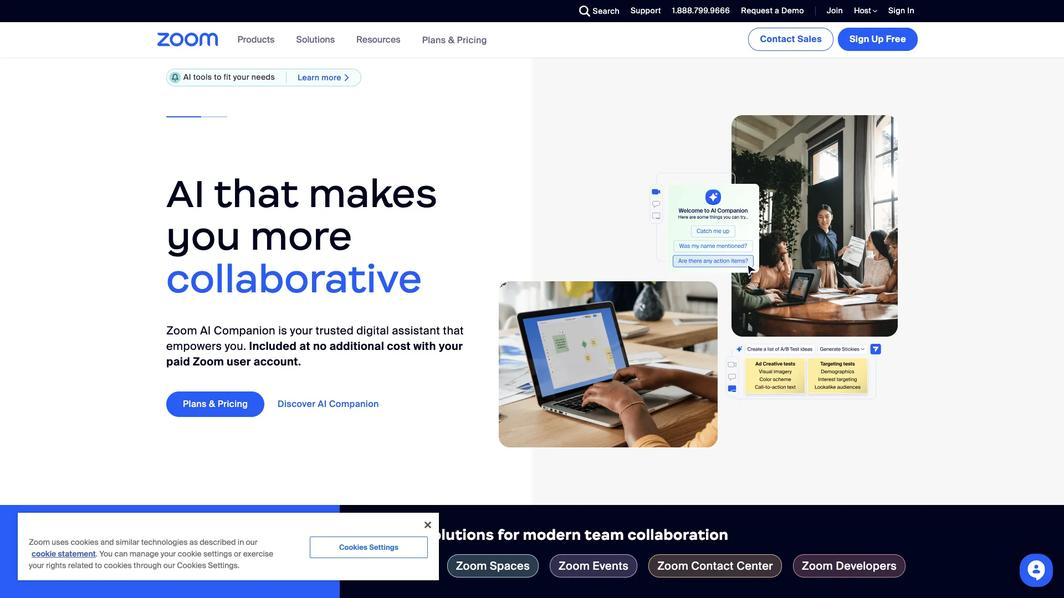 Task type: describe. For each thing, give the bounding box(es) containing it.
with
[[414, 339, 436, 353]]

0 horizontal spatial plans & pricing
[[183, 398, 248, 410]]

flexible solutions for modern team collaboration
[[362, 527, 729, 544]]

zoom for zoom spaces
[[456, 559, 487, 574]]

zoom for zoom contact center
[[657, 559, 689, 574]]

plans & pricing inside product information navigation
[[422, 34, 487, 46]]

and
[[100, 538, 114, 548]]

sign up free button
[[838, 28, 918, 51]]

solutions
[[424, 527, 494, 544]]

center
[[737, 559, 773, 574]]

that inside ai that makes you more
[[214, 170, 299, 218]]

described
[[200, 538, 236, 548]]

zoom contact center
[[657, 559, 773, 574]]

host button
[[854, 6, 877, 16]]

in
[[907, 6, 915, 16]]

resources button
[[356, 22, 406, 58]]

included
[[249, 339, 297, 353]]

contact sales link
[[749, 28, 834, 51]]

spaces
[[490, 559, 530, 574]]

included at no additional cost with your paid zoom user account.
[[166, 339, 463, 369]]

cookies inside the 'zoom uses cookies and similar technologies as described in our cookie statement'
[[71, 538, 99, 548]]

plans & pricing link inside main content
[[166, 392, 265, 417]]

zoom inside included at no additional cost with your paid zoom user account.
[[193, 355, 224, 369]]

0 vertical spatial more
[[322, 72, 341, 82]]

discover ai companion
[[278, 398, 379, 410]]

discover ai companion link
[[278, 392, 396, 417]]

zoom events tab
[[550, 555, 637, 578]]

account.
[[254, 355, 301, 369]]

privacy alert dialog
[[18, 513, 439, 581]]

cookies settings button
[[310, 537, 428, 559]]

our inside the 'zoom uses cookies and similar technologies as described in our cookie statement'
[[246, 538, 258, 548]]

your left rights
[[29, 561, 44, 571]]

is
[[278, 324, 287, 338]]

sign in
[[889, 6, 915, 16]]

trusted
[[316, 324, 354, 338]]

join link left host
[[819, 0, 846, 22]]

collaborative
[[166, 255, 422, 303]]

up
[[872, 33, 884, 45]]

sign for sign in
[[889, 6, 905, 16]]

similar
[[116, 538, 139, 548]]

user
[[227, 355, 251, 369]]

can
[[115, 549, 128, 559]]

no
[[313, 339, 327, 353]]

your for ai tools to fit your needs
[[233, 72, 249, 82]]

zoom uses cookies and similar technologies as described in our cookie statement
[[29, 538, 258, 559]]

free
[[886, 33, 906, 45]]

products button
[[238, 22, 280, 58]]

zoom developers tab
[[793, 555, 906, 578]]

more inside ai that makes you more
[[250, 212, 352, 261]]

search button
[[571, 0, 622, 22]]

statement
[[58, 549, 96, 559]]

cost
[[387, 339, 411, 353]]

plans inside product information navigation
[[422, 34, 446, 46]]

events
[[593, 559, 629, 574]]

cookies inside .  you can manage your cookie settings or exercise your rights related to cookies through our cookies settings.
[[177, 561, 206, 571]]

through
[[134, 561, 162, 571]]

developers
[[836, 559, 897, 574]]

contact inside zoom contact center 'tab'
[[691, 559, 734, 574]]

1 vertical spatial zoom interface icon image
[[726, 344, 881, 400]]

right image
[[341, 73, 353, 82]]

related
[[68, 561, 93, 571]]

solutions button
[[296, 22, 340, 58]]

makes
[[308, 170, 438, 218]]

modern
[[523, 527, 581, 544]]

ai that makes you more
[[166, 170, 438, 261]]

flexible solutions for modern team collaboration tab list
[[362, 555, 1042, 578]]

uses
[[52, 538, 69, 548]]

a
[[775, 6, 780, 16]]

learn
[[298, 72, 320, 82]]

or
[[234, 549, 241, 559]]

digital
[[357, 324, 389, 338]]

additional
[[329, 339, 384, 353]]

you
[[100, 549, 113, 559]]

exercise
[[243, 549, 273, 559]]

ai inside discover ai companion link
[[318, 398, 327, 410]]

collaboration
[[628, 527, 729, 544]]

empowers
[[166, 339, 222, 353]]

team
[[585, 527, 624, 544]]

demo
[[782, 6, 804, 16]]

cookies settings
[[339, 543, 399, 553]]

zoom ai companion is your trusted digital assistant that empowers you.
[[166, 324, 464, 353]]



Task type: vqa. For each thing, say whether or not it's contained in the screenshot.
The Add To Starred IMAGE
no



Task type: locate. For each thing, give the bounding box(es) containing it.
more
[[322, 72, 341, 82], [250, 212, 352, 261]]

tools
[[193, 72, 212, 82]]

zoom inside zoom events "tab"
[[559, 559, 590, 574]]

0 vertical spatial &
[[448, 34, 455, 46]]

0 vertical spatial sign
[[889, 6, 905, 16]]

0 vertical spatial pricing
[[457, 34, 487, 46]]

.  you can manage your cookie settings or exercise your rights related to cookies through our cookies settings.
[[29, 549, 273, 571]]

1 vertical spatial cookies
[[177, 561, 206, 571]]

support link
[[622, 0, 664, 22], [631, 6, 661, 16]]

sign in link
[[880, 0, 920, 22], [889, 6, 915, 16]]

you
[[166, 212, 241, 261]]

cookies
[[71, 538, 99, 548], [104, 561, 132, 571]]

1.888.799.9666 button
[[664, 0, 733, 22], [672, 6, 730, 16]]

join
[[827, 6, 843, 16]]

our right through
[[163, 561, 175, 571]]

companion for zoom
[[214, 324, 275, 338]]

0 vertical spatial plans
[[422, 34, 446, 46]]

meetings navigation
[[746, 22, 920, 53]]

0 vertical spatial companion
[[214, 324, 275, 338]]

ai inside zoom ai companion is your trusted digital assistant that empowers you.
[[200, 324, 211, 338]]

zoom spaces tab
[[447, 555, 539, 578]]

cookies inside button
[[339, 543, 368, 553]]

that inside zoom ai companion is your trusted digital assistant that empowers you.
[[443, 324, 464, 338]]

zoom inside zoom spaces tab
[[456, 559, 487, 574]]

0 vertical spatial our
[[246, 538, 258, 548]]

1 vertical spatial plans & pricing
[[183, 398, 248, 410]]

1 vertical spatial sign
[[850, 33, 869, 45]]

join link
[[819, 0, 846, 22], [827, 6, 843, 16]]

plans down paid
[[183, 398, 207, 410]]

1 vertical spatial companion
[[329, 398, 379, 410]]

contact inside contact sales link
[[760, 33, 795, 45]]

0 vertical spatial cookies
[[71, 538, 99, 548]]

.
[[96, 549, 98, 559]]

0 horizontal spatial contact
[[691, 559, 734, 574]]

technologies
[[141, 538, 188, 548]]

settings.
[[208, 561, 240, 571]]

0 horizontal spatial sign
[[850, 33, 869, 45]]

plans & pricing link
[[422, 34, 487, 46], [422, 34, 487, 46], [166, 392, 265, 417]]

zoom left developers
[[802, 559, 833, 574]]

flexible
[[362, 527, 420, 544]]

companion inside zoom ai companion is your trusted digital assistant that empowers you.
[[214, 324, 275, 338]]

1 horizontal spatial cookies
[[339, 543, 368, 553]]

zoom logo image
[[157, 33, 218, 47]]

zoom inside zoom ai companion is your trusted digital assistant that empowers you.
[[166, 324, 197, 338]]

zoom down collaboration
[[657, 559, 689, 574]]

needs
[[252, 72, 275, 82]]

1 horizontal spatial our
[[246, 538, 258, 548]]

1 horizontal spatial sign
[[889, 6, 905, 16]]

request
[[741, 6, 773, 16]]

sign left in
[[889, 6, 905, 16]]

0 horizontal spatial cookie
[[32, 549, 56, 559]]

1 horizontal spatial plans & pricing
[[422, 34, 487, 46]]

0 vertical spatial that
[[214, 170, 299, 218]]

banner
[[144, 22, 920, 58]]

0 horizontal spatial cookies
[[177, 561, 206, 571]]

0 horizontal spatial pricing
[[218, 398, 248, 410]]

as
[[189, 538, 198, 548]]

sign left up
[[850, 33, 869, 45]]

cookies left the settings
[[339, 543, 368, 553]]

fit
[[224, 72, 231, 82]]

settings
[[203, 549, 232, 559]]

to inside .  you can manage your cookie settings or exercise your rights related to cookies through our cookies settings.
[[95, 561, 102, 571]]

banner containing contact sales
[[144, 22, 920, 58]]

cookies up statement
[[71, 538, 99, 548]]

1 horizontal spatial to
[[214, 72, 222, 82]]

zoom developers
[[802, 559, 897, 574]]

zoom spaces
[[456, 559, 530, 574]]

manage
[[129, 549, 159, 559]]

0 horizontal spatial cookies
[[71, 538, 99, 548]]

1 vertical spatial our
[[163, 561, 175, 571]]

1 horizontal spatial cookies
[[104, 561, 132, 571]]

products
[[238, 34, 275, 45]]

zoom interface icon image
[[540, 173, 759, 276], [726, 344, 881, 400]]

you.
[[225, 339, 246, 353]]

for
[[498, 527, 519, 544]]

1 vertical spatial plans
[[183, 398, 207, 410]]

zoom contact center tab
[[649, 555, 782, 578]]

0 vertical spatial cookies
[[339, 543, 368, 553]]

rights
[[46, 561, 66, 571]]

to down .
[[95, 561, 102, 571]]

sales
[[798, 33, 822, 45]]

contact down a
[[760, 33, 795, 45]]

0 vertical spatial to
[[214, 72, 222, 82]]

1 horizontal spatial contact
[[760, 33, 795, 45]]

zoom down empowers
[[193, 355, 224, 369]]

0 horizontal spatial companion
[[214, 324, 275, 338]]

product information navigation
[[229, 22, 495, 58]]

0 horizontal spatial &
[[209, 398, 215, 410]]

support
[[631, 6, 661, 16]]

your up the at
[[290, 324, 313, 338]]

zoom for zoom events
[[559, 559, 590, 574]]

zoom up empowers
[[166, 324, 197, 338]]

1 vertical spatial cookies
[[104, 561, 132, 571]]

main content containing ai that makes you more
[[0, 22, 1064, 599]]

your right fit
[[233, 72, 249, 82]]

1 horizontal spatial &
[[448, 34, 455, 46]]

our
[[246, 538, 258, 548], [163, 561, 175, 571]]

resources
[[356, 34, 401, 45]]

1 horizontal spatial pricing
[[457, 34, 487, 46]]

main content
[[0, 22, 1064, 599]]

1 vertical spatial to
[[95, 561, 102, 571]]

1 cookie from the left
[[32, 549, 56, 559]]

zoom down solutions
[[456, 559, 487, 574]]

zoom inside the 'zoom uses cookies and similar technologies as described in our cookie statement'
[[29, 538, 50, 548]]

zoom for zoom ai companion is your trusted digital assistant that empowers you.
[[166, 324, 197, 338]]

1.888.799.9666
[[672, 6, 730, 16]]

settings
[[369, 543, 399, 553]]

solutions
[[296, 34, 335, 45]]

zoom left uses
[[29, 538, 50, 548]]

discover
[[278, 398, 316, 410]]

paid
[[166, 355, 190, 369]]

1 vertical spatial more
[[250, 212, 352, 261]]

plans inside main content
[[183, 398, 207, 410]]

& inside main content
[[209, 398, 215, 410]]

cookie inside .  you can manage your cookie settings or exercise your rights related to cookies through our cookies settings.
[[178, 549, 202, 559]]

pricing inside product information navigation
[[457, 34, 487, 46]]

host
[[854, 6, 873, 16]]

zoom inside zoom contact center 'tab'
[[657, 559, 689, 574]]

request a demo
[[741, 6, 804, 16]]

1 horizontal spatial that
[[443, 324, 464, 338]]

sign inside button
[[850, 33, 869, 45]]

learn more
[[298, 72, 341, 82]]

your for zoom ai companion is your trusted digital assistant that empowers you.
[[290, 324, 313, 338]]

2 cookie from the left
[[178, 549, 202, 559]]

join link up meetings navigation
[[827, 6, 843, 16]]

0 vertical spatial zoom interface icon image
[[540, 173, 759, 276]]

zoom for zoom uses cookies and similar technologies as described in our cookie statement
[[29, 538, 50, 548]]

companion
[[214, 324, 275, 338], [329, 398, 379, 410]]

0 horizontal spatial our
[[163, 561, 175, 571]]

at
[[299, 339, 310, 353]]

plans right resources dropdown button
[[422, 34, 446, 46]]

plans
[[422, 34, 446, 46], [183, 398, 207, 410]]

1 horizontal spatial plans
[[422, 34, 446, 46]]

our right in
[[246, 538, 258, 548]]

contact
[[760, 33, 795, 45], [691, 559, 734, 574]]

zoom left events
[[559, 559, 590, 574]]

your inside included at no additional cost with your paid zoom user account.
[[439, 339, 463, 353]]

0 horizontal spatial that
[[214, 170, 299, 218]]

pricing
[[457, 34, 487, 46], [218, 398, 248, 410]]

zoom for zoom developers
[[802, 559, 833, 574]]

sign
[[889, 6, 905, 16], [850, 33, 869, 45]]

your right with
[[439, 339, 463, 353]]

ai inside ai that makes you more
[[166, 170, 205, 218]]

your inside zoom ai companion is your trusted digital assistant that empowers you.
[[290, 324, 313, 338]]

1 vertical spatial &
[[209, 398, 215, 410]]

0 horizontal spatial plans
[[183, 398, 207, 410]]

& inside product information navigation
[[448, 34, 455, 46]]

1 horizontal spatial companion
[[329, 398, 379, 410]]

1 vertical spatial that
[[443, 324, 464, 338]]

zoom
[[166, 324, 197, 338], [193, 355, 224, 369], [29, 538, 50, 548], [456, 559, 487, 574], [559, 559, 590, 574], [657, 559, 689, 574], [802, 559, 833, 574]]

1 vertical spatial contact
[[691, 559, 734, 574]]

cookie statement link
[[32, 549, 96, 559]]

cookies
[[339, 543, 368, 553], [177, 561, 206, 571]]

to left fit
[[214, 72, 222, 82]]

search
[[593, 6, 620, 16]]

zoom events
[[559, 559, 629, 574]]

cookies inside .  you can manage your cookie settings or exercise your rights related to cookies through our cookies settings.
[[104, 561, 132, 571]]

cookie up rights
[[32, 549, 56, 559]]

our inside .  you can manage your cookie settings or exercise your rights related to cookies through our cookies settings.
[[163, 561, 175, 571]]

your down "technologies"
[[161, 549, 176, 559]]

contact left center
[[691, 559, 734, 574]]

0 vertical spatial contact
[[760, 33, 795, 45]]

cookie inside the 'zoom uses cookies and similar technologies as described in our cookie statement'
[[32, 549, 56, 559]]

1 vertical spatial pricing
[[218, 398, 248, 410]]

ai tools to fit your needs
[[183, 72, 275, 82]]

in
[[238, 538, 244, 548]]

cookies down as
[[177, 561, 206, 571]]

cookie down as
[[178, 549, 202, 559]]

1 horizontal spatial cookie
[[178, 549, 202, 559]]

&
[[448, 34, 455, 46], [209, 398, 215, 410]]

0 horizontal spatial to
[[95, 561, 102, 571]]

sign for sign up free
[[850, 33, 869, 45]]

assistant
[[392, 324, 440, 338]]

contact sales
[[760, 33, 822, 45]]

0 vertical spatial plans & pricing
[[422, 34, 487, 46]]

your for .  you can manage your cookie settings or exercise your rights related to cookies through our cookies settings.
[[161, 549, 176, 559]]

plans & pricing
[[422, 34, 487, 46], [183, 398, 248, 410]]

cookies down "can"
[[104, 561, 132, 571]]

companion for discover
[[329, 398, 379, 410]]

zoom inside zoom developers tab
[[802, 559, 833, 574]]

sign up free
[[850, 33, 906, 45]]

cookie
[[32, 549, 56, 559], [178, 549, 202, 559]]



